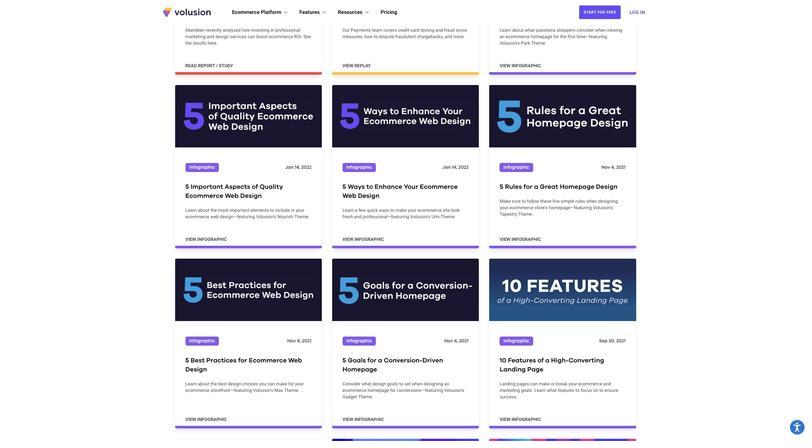Task type: locate. For each thing, give the bounding box(es) containing it.
a
[[509, 13, 514, 19], [534, 184, 539, 191], [355, 208, 358, 213], [378, 358, 382, 365], [546, 358, 550, 365]]

5 rules for a great homepage design
[[500, 184, 618, 191]]

volusion's inside the learn about what questions shoppers consider when viewing an ecommerce homepage for the first time—featuring volusion's park theme.
[[500, 41, 520, 46]]

start for free
[[584, 10, 617, 15]]

about down new on the top right of the page
[[512, 28, 524, 33]]

jan 14, 2022 for 5 ways to enhance your ecommerce web design
[[443, 166, 469, 170]]

on inside 5 questions ecommerce customers ask on a new homepage
[[500, 13, 508, 19]]

0 vertical spatial when
[[596, 28, 606, 33]]

learn down best
[[185, 382, 197, 387]]

homepage inside the learn about what questions shoppers consider when viewing an ecommerce homepage for the first time—featuring volusion's park theme.
[[531, 34, 553, 39]]

0 horizontal spatial marketing
[[185, 34, 206, 39]]

homepage for design
[[368, 389, 389, 394]]

0 vertical spatial an
[[500, 34, 505, 39]]

theme. right max
[[284, 389, 299, 394]]

design up storefront—featuring
[[228, 382, 242, 387]]

for right you
[[288, 382, 294, 387]]

web inside 5 ways to enhance your ecommerce web design
[[343, 193, 357, 200]]

5 questions ecommerce customers ask on a new homepage
[[500, 4, 626, 19]]

park
[[521, 41, 530, 46]]

infographic up goals
[[347, 340, 372, 344]]

web inside 5 best practices for ecommerce web design
[[288, 358, 302, 365]]

aberdeen recently analyzed how investing in professional marketing and design services can boost ecommerce roi. see the results here.
[[185, 28, 311, 46]]

2022 for 5 important aspects of quality ecommerce web design
[[302, 166, 312, 170]]

view infographic button for 5 ways to enhance your ecommerce web design
[[343, 237, 384, 243]]

0 vertical spatial of
[[212, 4, 218, 10]]

1 horizontal spatial how
[[365, 34, 373, 39]]

about inside learn about the most important elements to include in your ecommerce web design—featuring volusion's nourish theme.
[[198, 208, 210, 213]]

great
[[540, 184, 559, 191]]

5 inside 5 important aspects of quality ecommerce web design
[[185, 184, 189, 191]]

0 vertical spatial homepage
[[531, 34, 553, 39]]

can up goals.
[[531, 382, 538, 387]]

1 vertical spatial how
[[365, 34, 373, 39]]

quick
[[367, 208, 378, 213]]

1 horizontal spatial web
[[288, 358, 302, 365]]

marketing inside aberdeen recently analyzed how investing in professional marketing and design services can boost ecommerce roi. see the results here.
[[185, 34, 206, 39]]

view
[[343, 63, 354, 69], [500, 63, 511, 69], [185, 237, 196, 242], [343, 237, 354, 242], [500, 237, 511, 242], [185, 418, 196, 423], [343, 418, 354, 423], [500, 418, 511, 423]]

1 horizontal spatial nov
[[445, 340, 453, 344]]

2 horizontal spatial can
[[531, 382, 538, 387]]

questions
[[536, 28, 556, 33]]

infographic up rules at the right of page
[[504, 166, 530, 170]]

infographic for 5 important aspects of quality ecommerce web design
[[197, 237, 227, 242]]

ecommerce up umi
[[418, 208, 442, 213]]

resources
[[338, 9, 363, 15]]

1 vertical spatial an
[[445, 382, 450, 387]]

0 horizontal spatial features
[[300, 9, 320, 15]]

1 vertical spatial landing
[[500, 382, 516, 387]]

infographic for 5 goals for a conversion-driven homepage
[[355, 418, 384, 423]]

and right fraud
[[413, 4, 425, 10]]

to inside learn about the most important elements to include in your ecommerce web design—featuring volusion's nourish theme.
[[270, 208, 274, 213]]

in
[[243, 13, 249, 19], [271, 28, 274, 33], [291, 208, 295, 213]]

ecommerce up focus
[[579, 382, 603, 387]]

platform
[[261, 9, 281, 15]]

1 jan from the left
[[285, 166, 294, 170]]

view inside 'button'
[[343, 63, 354, 69]]

1 horizontal spatial of
[[252, 184, 258, 191]]

designing up conversions—featuring
[[424, 382, 444, 387]]

theme.
[[532, 41, 547, 46], [518, 212, 534, 217], [294, 215, 310, 220], [441, 215, 456, 220], [284, 389, 299, 394], [358, 395, 374, 400]]

features up see
[[300, 9, 320, 15]]

ways
[[379, 208, 390, 213]]

set
[[405, 382, 411, 387]]

0 horizontal spatial on
[[500, 13, 508, 19]]

theme. inside make sure to follow these five simple rules when designing your ecommerce store's homepage—featuring volusion's tapestry theme.
[[518, 212, 534, 217]]

homepage down goals on the bottom left of page
[[368, 389, 389, 394]]

driven
[[423, 358, 443, 365]]

in down in-
[[243, 13, 249, 19]]

ecommerce
[[269, 34, 293, 39], [506, 34, 530, 39], [510, 206, 534, 211], [418, 208, 442, 213], [185, 215, 209, 220], [579, 382, 603, 387], [185, 389, 209, 394], [343, 389, 367, 394]]

our
[[343, 28, 350, 33]]

design inside 5 important aspects of quality ecommerce web design
[[240, 193, 262, 200]]

5 left important
[[185, 184, 189, 191]]

0 vertical spatial homepage
[[530, 13, 565, 19]]

a left conversion-
[[378, 358, 382, 365]]

2 vertical spatial in
[[291, 208, 295, 213]]

a for 5 goals for a conversion-driven homepage
[[378, 358, 382, 365]]

2 horizontal spatial make
[[539, 382, 550, 387]]

when inside the learn about what questions shoppers consider when viewing an ecommerce homepage for the first time—featuring volusion's park theme.
[[596, 28, 606, 33]]

a inside 10 features of a high-converting landing page
[[546, 358, 550, 365]]

1 jan 14, 2022 from the left
[[285, 166, 312, 170]]

homepage inside 5 questions ecommerce customers ask on a new homepage
[[530, 13, 565, 19]]

and down few
[[354, 215, 362, 220]]

0 vertical spatial landing
[[500, 367, 526, 374]]

homepage up questions
[[530, 13, 565, 19]]

make up max
[[276, 382, 287, 387]]

your
[[500, 206, 509, 211], [296, 208, 305, 213], [408, 208, 417, 213], [295, 382, 304, 387], [569, 382, 578, 387]]

ecommerce left 'web'
[[185, 215, 209, 220]]

and down fraud
[[445, 34, 452, 39]]

1 vertical spatial what
[[362, 382, 372, 387]]

to
[[358, 4, 365, 10], [374, 34, 378, 39], [367, 184, 373, 191], [522, 199, 526, 204], [270, 208, 274, 213], [391, 208, 395, 213], [400, 382, 404, 387], [576, 389, 580, 394], [600, 389, 604, 394]]

marketing up success.
[[500, 389, 520, 394]]

5 for 5 ways to enhance your ecommerce web design
[[343, 184, 346, 191]]

what
[[525, 28, 535, 33], [362, 382, 372, 387], [547, 389, 557, 394]]

ask
[[614, 4, 626, 10]]

focus
[[581, 389, 592, 394]]

for
[[554, 34, 559, 39], [524, 184, 533, 191], [238, 358, 247, 365], [368, 358, 377, 365], [288, 382, 294, 387], [390, 389, 396, 394]]

the down shoppers
[[561, 34, 567, 39]]

for down goals on the bottom left of page
[[390, 389, 396, 394]]

0 horizontal spatial nov 4, 2021
[[287, 340, 312, 344]]

0 horizontal spatial jan 14, 2022
[[285, 166, 312, 170]]

the up 'web'
[[211, 208, 217, 213]]

0 vertical spatial designing
[[599, 199, 618, 204]]

1 horizontal spatial jan 14, 2022
[[443, 166, 469, 170]]

homepage for what
[[531, 34, 553, 39]]

2 jan 14, 2022 from the left
[[443, 166, 469, 170]]

nov for web
[[287, 340, 296, 344]]

ways
[[348, 184, 365, 191]]

homepage down questions
[[531, 34, 553, 39]]

report
[[198, 63, 215, 69]]

ecommerce down best
[[185, 389, 209, 394]]

about inside 'learn about the best design choices you can make for your ecommerce storefront—featuring volusion's max theme.'
[[198, 382, 210, 387]]

5 inside 5 goals for a conversion-driven homepage
[[343, 358, 346, 365]]

0 vertical spatial in
[[243, 13, 249, 19]]

0 horizontal spatial 14,
[[295, 166, 300, 170]]

few
[[359, 208, 366, 213]]

ecommerce down consider
[[343, 389, 367, 394]]

0 vertical spatial marketing
[[185, 34, 206, 39]]

and inside how to prevent fraud and chargebacks
[[413, 4, 425, 10]]

read
[[185, 63, 197, 69]]

ecommerce inside 5 questions ecommerce customers ask on a new homepage
[[539, 4, 577, 10]]

1 vertical spatial features
[[508, 358, 536, 365]]

1 2022 from the left
[[302, 166, 312, 170]]

1 horizontal spatial an
[[500, 34, 505, 39]]

infographic for important
[[189, 166, 215, 170]]

ecommerce
[[539, 4, 577, 10], [232, 9, 260, 15], [251, 13, 289, 19], [420, 184, 458, 191], [185, 193, 223, 200], [249, 358, 287, 365]]

14, for 5 important aspects of quality ecommerce web design
[[295, 166, 300, 170]]

theme. right gadget
[[358, 395, 374, 400]]

design—featuring
[[220, 215, 255, 220]]

consider what design goals to set when designing an ecommerce homepage for conversions—featuring volusion's gadget theme.
[[343, 382, 465, 400]]

for right practices
[[238, 358, 247, 365]]

2022 for 5 ways to enhance your ecommerce web design
[[459, 166, 469, 170]]

an for learn about what questions shoppers consider when viewing an ecommerce homepage for the first time—featuring volusion's park theme.
[[500, 34, 505, 39]]

0 vertical spatial on
[[500, 13, 508, 19]]

2 jan from the left
[[443, 166, 451, 170]]

0 horizontal spatial how
[[242, 28, 250, 33]]

5 goals for a conversion-driven homepage image
[[332, 259, 479, 322]]

a left few
[[355, 208, 358, 213]]

how inside aberdeen recently analyzed how investing in professional marketing and design services can boost ecommerce roi. see the results here.
[[242, 28, 250, 33]]

can left "boost"
[[248, 34, 255, 39]]

1 horizontal spatial in
[[271, 28, 274, 33]]

max
[[275, 389, 283, 394]]

1 horizontal spatial 2022
[[459, 166, 469, 170]]

make up professional—featuring
[[396, 208, 407, 213]]

the inside aberdeen recently analyzed how investing in professional marketing and design services can boost ecommerce roi. see the results here.
[[185, 41, 192, 46]]

1 landing from the top
[[500, 367, 526, 374]]

a left new on the top right of the page
[[509, 13, 514, 19]]

learn up fresh
[[343, 208, 354, 213]]

learn inside the landing pages can make or break your ecommerce and marketing goals. learn what features to focus on to ensure success.
[[535, 389, 546, 394]]

0 horizontal spatial homepage
[[368, 389, 389, 394]]

make inside 'learn about the best design choices you can make for your ecommerce storefront—featuring volusion's max theme.'
[[276, 382, 287, 387]]

theme. right park
[[532, 41, 547, 46]]

nov for homepage
[[602, 166, 611, 170]]

2 14, from the left
[[452, 166, 458, 170]]

view infographic
[[500, 63, 542, 69], [185, 237, 227, 242], [343, 237, 384, 242], [500, 237, 542, 242], [185, 418, 227, 423], [343, 418, 384, 423], [500, 418, 542, 423]]

view infographic for 5 rules for a great homepage design
[[500, 237, 542, 242]]

marketing down aberdeen
[[185, 34, 206, 39]]

2 landing from the top
[[500, 382, 516, 387]]

learn inside learn a few quick ways to make your ecommerce site look fresh and professional—featuring volusion's umi theme.
[[343, 208, 354, 213]]

and left fraud
[[436, 28, 443, 33]]

5 ways to enhance your ecommerce web design image
[[332, 85, 479, 148]]

features inside 10 features of a high-converting landing page
[[508, 358, 536, 365]]

30,
[[609, 340, 616, 344]]

landing down 10
[[500, 367, 526, 374]]

1 vertical spatial about
[[198, 208, 210, 213]]

homepage—featuring
[[549, 206, 592, 211]]

prevent
[[366, 4, 391, 10]]

1 horizontal spatial 14,
[[452, 166, 458, 170]]

what inside consider what design goals to set when designing an ecommerce homepage for conversions—featuring volusion's gadget theme.
[[362, 382, 372, 387]]

on right focus
[[594, 389, 599, 394]]

your inside the landing pages can make or break your ecommerce and marketing goals. learn what features to focus on to ensure success.
[[569, 382, 578, 387]]

ecommerce down professional on the top of page
[[269, 34, 293, 39]]

2 horizontal spatial what
[[547, 389, 557, 394]]

2 vertical spatial about
[[198, 382, 210, 387]]

of right roi
[[212, 4, 218, 10]]

2 vertical spatial what
[[547, 389, 557, 394]]

1 vertical spatial marketing
[[500, 389, 520, 394]]

what down "or"
[[547, 389, 557, 394]]

an inside the learn about what questions shoppers consider when viewing an ecommerce homepage for the first time—featuring volusion's park theme.
[[500, 34, 505, 39]]

ecommerce inside the learn about what questions shoppers consider when viewing an ecommerce homepage for the first time—featuring volusion's park theme.
[[506, 34, 530, 39]]

2 horizontal spatial nov 4, 2021
[[602, 166, 626, 170]]

0 horizontal spatial web
[[225, 193, 239, 200]]

card
[[411, 28, 420, 33]]

5 rules for a great homepage design image
[[490, 85, 637, 148]]

5 left ways
[[343, 184, 346, 191]]

when for learn about what questions shoppers consider when viewing an ecommerce homepage for the first time—featuring volusion's park theme.
[[596, 28, 606, 33]]

0 horizontal spatial 4,
[[297, 340, 301, 344]]

an inside consider what design goals to set when designing an ecommerce homepage for conversions—featuring volusion's gadget theme.
[[445, 382, 450, 387]]

how down payments at the top
[[365, 34, 373, 39]]

for inside 5 goals for a conversion-driven homepage
[[368, 358, 377, 365]]

infographic for features
[[504, 340, 530, 344]]

4, for 5 best practices for ecommerce web design
[[297, 340, 301, 344]]

2 horizontal spatial of
[[538, 358, 544, 365]]

to inside consider what design goals to set when designing an ecommerce homepage for conversions—featuring volusion's gadget theme.
[[400, 382, 404, 387]]

2021
[[617, 166, 626, 170], [302, 340, 312, 344], [459, 340, 469, 344], [617, 340, 626, 344]]

of for the
[[212, 4, 218, 10]]

view for 5 goals for a conversion-driven homepage
[[343, 418, 354, 423]]

important
[[191, 184, 223, 191]]

1 horizontal spatial jan
[[443, 166, 451, 170]]

when right 'rules'
[[587, 199, 598, 204]]

theme. down follow
[[518, 212, 534, 217]]

0 horizontal spatial in
[[243, 13, 249, 19]]

how up 'services'
[[242, 28, 250, 33]]

for inside the learn about what questions shoppers consider when viewing an ecommerce homepage for the first time—featuring volusion's park theme.
[[554, 34, 559, 39]]

view infographic for 5 goals for a conversion-driven homepage
[[343, 418, 384, 423]]

5 goals for a conversion-driven homepage
[[343, 358, 443, 374]]

1 horizontal spatial 4,
[[454, 340, 458, 344]]

10 ecommerce statistics you need to know in 2021 image
[[175, 440, 322, 442]]

5 left best
[[185, 358, 189, 365]]

volusion's inside make sure to follow these five simple rules when designing your ecommerce store's homepage—featuring volusion's tapestry theme.
[[593, 206, 614, 211]]

when up time—featuring
[[596, 28, 606, 33]]

1 horizontal spatial homepage
[[531, 34, 553, 39]]

1 horizontal spatial on
[[594, 389, 599, 394]]

elements
[[251, 208, 269, 213]]

0 horizontal spatial jan
[[285, 166, 294, 170]]

design left goals on the bottom left of page
[[373, 382, 386, 387]]

infographic up ways
[[347, 166, 372, 170]]

or
[[551, 382, 555, 387]]

2 2022 from the left
[[459, 166, 469, 170]]

0 horizontal spatial can
[[248, 34, 255, 39]]

of left quality
[[252, 184, 258, 191]]

0 horizontal spatial make
[[276, 382, 287, 387]]

5 for 5 goals for a conversion-driven homepage
[[343, 358, 346, 365]]

ecommerce inside 5 important aspects of quality ecommerce web design
[[185, 193, 223, 200]]

5 best practices for ecommerce web design image
[[175, 259, 322, 322]]

ecommerce up park
[[506, 34, 530, 39]]

jan 14, 2022
[[285, 166, 312, 170], [443, 166, 469, 170]]

for right rules at the right of page
[[524, 184, 533, 191]]

5 for 5 questions ecommerce customers ask on a new homepage
[[500, 4, 504, 10]]

simple
[[561, 199, 575, 204]]

in up nourish
[[291, 208, 295, 213]]

about left best
[[198, 382, 210, 387]]

0 horizontal spatial of
[[212, 4, 218, 10]]

for down shoppers
[[554, 34, 559, 39]]

conversions—featuring
[[397, 389, 443, 394]]

learn about the most important elements to include in your ecommerce web design—featuring volusion's nourish theme.
[[185, 208, 310, 220]]

in right investing
[[271, 28, 274, 33]]

ecommerce inside learn about the most important elements to include in your ecommerce web design—featuring volusion's nourish theme.
[[185, 215, 209, 220]]

0 horizontal spatial nov
[[287, 340, 296, 344]]

learn down questions at right
[[500, 28, 511, 33]]

design
[[216, 34, 229, 39], [228, 382, 242, 387], [373, 382, 386, 387]]

1 horizontal spatial features
[[508, 358, 536, 365]]

5 inside 5 questions ecommerce customers ask on a new homepage
[[500, 4, 504, 10]]

learn for 5 important aspects of quality ecommerce web design
[[185, 208, 197, 213]]

landing up success.
[[500, 382, 516, 387]]

in inside aberdeen recently analyzed how investing in professional marketing and design services can boost ecommerce roi. see the results here.
[[271, 28, 274, 33]]

to inside our payments team covers credit card testing and fraud score measures, how to dispute fraudulent chargebacks, and more.
[[374, 34, 378, 39]]

learn down important
[[185, 208, 197, 213]]

nourish
[[278, 215, 293, 220]]

1 horizontal spatial marketing
[[500, 389, 520, 394]]

0 horizontal spatial 2022
[[302, 166, 312, 170]]

infographic for best
[[189, 340, 215, 344]]

success.
[[500, 395, 518, 400]]

1 vertical spatial homepage
[[560, 184, 595, 191]]

design down recently
[[216, 34, 229, 39]]

theme. right nourish
[[294, 215, 310, 220]]

1 14, from the left
[[295, 166, 300, 170]]

a left high-
[[546, 358, 550, 365]]

0 vertical spatial features
[[300, 9, 320, 15]]

best-
[[219, 4, 236, 10]]

volusion's inside learn a few quick ways to make your ecommerce site look fresh and professional—featuring volusion's umi theme.
[[411, 215, 431, 220]]

1 horizontal spatial can
[[268, 382, 275, 387]]

homepage
[[531, 34, 553, 39], [368, 389, 389, 394]]

what inside the landing pages can make or break your ecommerce and marketing goals. learn what features to focus on to ensure success.
[[547, 389, 557, 394]]

a inside 5 goals for a conversion-driven homepage
[[378, 358, 382, 365]]

sep
[[599, 340, 608, 344]]

for right goals
[[368, 358, 377, 365]]

important
[[230, 208, 249, 213]]

about left most
[[198, 208, 210, 213]]

view infographic button
[[500, 63, 542, 69], [185, 237, 227, 243], [343, 237, 384, 243], [500, 237, 542, 243], [185, 417, 227, 424], [343, 417, 384, 424], [500, 417, 542, 424]]

1 horizontal spatial designing
[[599, 199, 618, 204]]

infographic for 5 best practices for ecommerce web design
[[197, 418, 227, 423]]

on left new on the top right of the page
[[500, 13, 508, 19]]

of inside 10 features of a high-converting landing page
[[538, 358, 544, 365]]

a for 10 features of a high-converting landing page
[[546, 358, 550, 365]]

theme. down "site"
[[441, 215, 456, 220]]

5 left rules at the right of page
[[500, 184, 504, 191]]

can inside 'learn about the best design choices you can make for your ecommerce storefront—featuring volusion's max theme.'
[[268, 382, 275, 387]]

what right consider
[[362, 382, 372, 387]]

make
[[396, 208, 407, 213], [276, 382, 287, 387], [539, 382, 550, 387]]

nov 4, 2021 for 5 rules for a great homepage design
[[602, 166, 626, 170]]

designing right 'rules'
[[599, 199, 618, 204]]

2 vertical spatial of
[[538, 358, 544, 365]]

view replay
[[343, 63, 371, 69]]

infographic up important
[[189, 166, 215, 170]]

learn for 5 ways to enhance your ecommerce web design
[[343, 208, 354, 213]]

infographic for goals
[[347, 340, 372, 344]]

5 left goals
[[343, 358, 346, 365]]

0 horizontal spatial designing
[[424, 382, 444, 387]]

of up page
[[538, 358, 544, 365]]

1 horizontal spatial what
[[525, 28, 535, 33]]

pricing link
[[381, 8, 397, 16]]

ecommerce inside 5 ways to enhance your ecommerce web design
[[420, 184, 458, 191]]

and inside learn a few quick ways to make your ecommerce site look fresh and professional—featuring volusion's umi theme.
[[354, 215, 362, 220]]

of inside the roi of best-in-class marketing & design strategies in ecommerce
[[212, 4, 218, 10]]

nov for driven
[[445, 340, 453, 344]]

make left "or"
[[539, 382, 550, 387]]

2 horizontal spatial 4,
[[612, 166, 616, 170]]

2 vertical spatial homepage
[[343, 367, 377, 374]]

features inside dropdown button
[[300, 9, 320, 15]]

2 horizontal spatial in
[[291, 208, 295, 213]]

landing
[[500, 367, 526, 374], [500, 382, 516, 387]]

0 vertical spatial how
[[242, 28, 250, 33]]

features
[[300, 9, 320, 15], [508, 358, 536, 365]]

questions
[[505, 4, 537, 10]]

1 vertical spatial when
[[587, 199, 598, 204]]

features up page
[[508, 358, 536, 365]]

learn right goals.
[[535, 389, 546, 394]]

best
[[218, 382, 227, 387]]

web
[[225, 193, 239, 200], [343, 193, 357, 200], [288, 358, 302, 365]]

marketing
[[185, 34, 206, 39], [500, 389, 520, 394]]

0 vertical spatial what
[[525, 28, 535, 33]]

fraud
[[393, 4, 411, 10]]

credit
[[398, 28, 410, 33]]

the left results
[[185, 41, 192, 46]]

a for 5 rules for a great homepage design
[[534, 184, 539, 191]]

and up ensure
[[604, 382, 611, 387]]

1 vertical spatial of
[[252, 184, 258, 191]]

2 horizontal spatial nov
[[602, 166, 611, 170]]

your inside 'learn about the best design choices you can make for your ecommerce storefront—featuring volusion's max theme.'
[[295, 382, 304, 387]]

learn inside the learn about what questions shoppers consider when viewing an ecommerce homepage for the first time—featuring volusion's park theme.
[[500, 28, 511, 33]]

5 important aspects of quality ecommerce web design image
[[175, 85, 322, 148]]

1 horizontal spatial nov 4, 2021
[[445, 340, 469, 344]]

0 horizontal spatial an
[[445, 382, 450, 387]]

infographic for rules
[[504, 166, 530, 170]]

view infographic for 5 best practices for ecommerce web design
[[185, 418, 227, 423]]

0 horizontal spatial what
[[362, 382, 372, 387]]

about for 5 best practices for ecommerce web design
[[198, 382, 210, 387]]

1 horizontal spatial make
[[396, 208, 407, 213]]

rules
[[576, 199, 586, 204]]

5 left questions at right
[[500, 4, 504, 10]]

resources button
[[338, 8, 371, 16]]

look
[[451, 208, 460, 213]]

about inside the learn about what questions shoppers consider when viewing an ecommerce homepage for the first time—featuring volusion's park theme.
[[512, 28, 524, 33]]

2 vertical spatial when
[[412, 382, 423, 387]]

how
[[242, 28, 250, 33], [365, 34, 373, 39]]

1 vertical spatial in
[[271, 28, 274, 33]]

a left great
[[534, 184, 539, 191]]

the left best
[[211, 382, 217, 387]]

ecommerce inside dropdown button
[[232, 9, 260, 15]]

on
[[500, 13, 508, 19], [594, 389, 599, 394]]

more.
[[454, 34, 465, 39]]

homepage up 'rules'
[[560, 184, 595, 191]]

marketing inside the landing pages can make or break your ecommerce and marketing goals. learn what features to focus on to ensure success.
[[500, 389, 520, 394]]

ecommerce inside the roi of best-in-class marketing & design strategies in ecommerce
[[251, 13, 289, 19]]

and up here.
[[207, 34, 214, 39]]

ecommerce down sure
[[510, 206, 534, 211]]

homepage inside consider what design goals to set when designing an ecommerce homepage for conversions—featuring volusion's gadget theme.
[[368, 389, 389, 394]]

1 vertical spatial on
[[594, 389, 599, 394]]

about for 5 important aspects of quality ecommerce web design
[[198, 208, 210, 213]]

5 inside 5 best practices for ecommerce web design
[[185, 358, 189, 365]]

0 vertical spatial about
[[512, 28, 524, 33]]

what up park
[[525, 28, 535, 33]]

roi.
[[294, 34, 303, 39]]

1 vertical spatial homepage
[[368, 389, 389, 394]]

log in
[[630, 10, 646, 15]]

2 horizontal spatial web
[[343, 193, 357, 200]]

5 inside 5 ways to enhance your ecommerce web design
[[343, 184, 346, 191]]

can right you
[[268, 382, 275, 387]]

homepage down goals
[[343, 367, 377, 374]]

can
[[248, 34, 255, 39], [268, 382, 275, 387], [531, 382, 538, 387]]

infographic up best
[[189, 340, 215, 344]]

1 vertical spatial designing
[[424, 382, 444, 387]]

when up conversions—featuring
[[412, 382, 423, 387]]

infographic up 10
[[504, 340, 530, 344]]



Task type: vqa. For each thing, say whether or not it's contained in the screenshot.
design—featuring
yes



Task type: describe. For each thing, give the bounding box(es) containing it.
class
[[245, 4, 262, 10]]

goals.
[[521, 389, 534, 394]]

to inside how to prevent fraud and chargebacks
[[358, 4, 365, 10]]

volusion's inside consider what design goals to set when designing an ecommerce homepage for conversions—featuring volusion's gadget theme.
[[444, 389, 465, 394]]

in-
[[236, 4, 245, 10]]

view infographic for 5 important aspects of quality ecommerce web design
[[185, 237, 227, 242]]

web for important
[[225, 193, 239, 200]]

make inside learn a few quick ways to make your ecommerce site look fresh and professional—featuring volusion's umi theme.
[[396, 208, 407, 213]]

ecommerce platform
[[232, 9, 281, 15]]

design inside aberdeen recently analyzed how investing in professional marketing and design services can boost ecommerce roi. see the results here.
[[216, 34, 229, 39]]

payments
[[351, 28, 371, 33]]

in
[[641, 10, 646, 15]]

2021 for 10 features of a high-converting landing page
[[617, 340, 626, 344]]

consider
[[343, 382, 361, 387]]

and inside the landing pages can make or break your ecommerce and marketing goals. learn what features to focus on to ensure success.
[[604, 382, 611, 387]]

the inside learn about the most important elements to include in your ecommerce web design—featuring volusion's nourish theme.
[[211, 208, 217, 213]]

designing inside consider what design goals to set when designing an ecommerce homepage for conversions—featuring volusion's gadget theme.
[[424, 382, 444, 387]]

in inside the roi of best-in-class marketing & design strategies in ecommerce
[[243, 13, 249, 19]]

ecommerce inside aberdeen recently analyzed how investing in professional marketing and design services can boost ecommerce roi. see the results here.
[[269, 34, 293, 39]]

open accessibe: accessibility options, statement and help image
[[794, 423, 801, 433]]

jan for 5 important aspects of quality ecommerce web design
[[285, 166, 294, 170]]

design inside 'learn about the best design choices you can make for your ecommerce storefront—featuring volusion's max theme.'
[[228, 382, 242, 387]]

for inside 'learn about the best design choices you can make for your ecommerce storefront—featuring volusion's max theme.'
[[288, 382, 294, 387]]

your
[[404, 184, 419, 191]]

ecommerce inside the landing pages can make or break your ecommerce and marketing goals. learn what features to focus on to ensure success.
[[579, 382, 603, 387]]

dispute
[[379, 34, 394, 39]]

landing inside 10 features of a high-converting landing page
[[500, 367, 526, 374]]

infographic for ways
[[347, 166, 372, 170]]

boost
[[256, 34, 268, 39]]

start for free link
[[580, 6, 621, 19]]

a inside 5 questions ecommerce customers ask on a new homepage
[[509, 13, 514, 19]]

professional—featuring
[[363, 215, 409, 220]]

2021 for 5 goals for a conversion-driven homepage
[[459, 340, 469, 344]]

store's
[[535, 206, 548, 211]]

&
[[298, 4, 303, 10]]

professional
[[276, 28, 300, 33]]

recently
[[206, 28, 222, 33]]

read report / study
[[185, 63, 233, 69]]

aspects
[[225, 184, 250, 191]]

the inside 'learn about the best design choices you can make for your ecommerce storefront—featuring volusion's max theme.'
[[211, 382, 217, 387]]

include
[[275, 208, 290, 213]]

ecommerce inside 5 best practices for ecommerce web design
[[249, 358, 287, 365]]

view infographic button for 5 important aspects of quality ecommerce web design
[[185, 237, 227, 243]]

roi
[[199, 4, 210, 10]]

chargebacks,
[[417, 34, 444, 39]]

design inside the roi of best-in-class marketing & design strategies in ecommerce
[[185, 13, 207, 19]]

storefront—featuring
[[211, 389, 252, 394]]

pricing
[[381, 9, 397, 15]]

view infographic button for 5 best practices for ecommerce web design
[[185, 417, 227, 424]]

ecommerce platform button
[[232, 8, 289, 16]]

chargebacks
[[343, 13, 385, 19]]

theme. inside learn about the most important elements to include in your ecommerce web design—featuring volusion's nourish theme.
[[294, 215, 310, 220]]

5 for 5 rules for a great homepage design
[[500, 184, 504, 191]]

infographic for 5 rules for a great homepage design
[[512, 237, 542, 242]]

an for consider what design goals to set when designing an ecommerce homepage for conversions—featuring volusion's gadget theme.
[[445, 382, 450, 387]]

sure
[[512, 199, 521, 204]]

read report / study button
[[185, 63, 233, 69]]

design inside 5 best practices for ecommerce web design
[[185, 367, 207, 374]]

nov 4, 2021 for 5 goals for a conversion-driven homepage
[[445, 340, 469, 344]]

sep 30, 2021
[[599, 340, 626, 344]]

web for ways
[[343, 193, 357, 200]]

best practices for conversion rate optimization image
[[490, 440, 637, 442]]

new
[[515, 13, 529, 19]]

enhance
[[375, 184, 403, 191]]

ecommerce inside 'learn about the best design choices you can make for your ecommerce storefront—featuring volusion's max theme.'
[[185, 389, 209, 394]]

infographic for 10 features of a high-converting landing page
[[512, 418, 542, 423]]

log
[[630, 10, 639, 15]]

can inside aberdeen recently analyzed how investing in professional marketing and design services can boost ecommerce roi. see the results here.
[[248, 34, 255, 39]]

design inside 5 ways to enhance your ecommerce web design
[[358, 193, 380, 200]]

for inside consider what design goals to set when designing an ecommerce homepage for conversions—featuring volusion's gadget theme.
[[390, 389, 396, 394]]

2021 for 5 rules for a great homepage design
[[617, 166, 626, 170]]

your inside learn a few quick ways to make your ecommerce site look fresh and professional—featuring volusion's umi theme.
[[408, 208, 417, 213]]

view infographic button for 10 features of a high-converting landing page
[[500, 417, 542, 424]]

theme. inside learn a few quick ways to make your ecommerce site look fresh and professional—featuring volusion's umi theme.
[[441, 215, 456, 220]]

ensure
[[605, 389, 619, 394]]

fraudulent
[[395, 34, 416, 39]]

of inside 5 important aspects of quality ecommerce web design
[[252, 184, 258, 191]]

web
[[211, 215, 219, 220]]

of for 10
[[538, 358, 544, 365]]

features
[[558, 389, 575, 394]]

design inside consider what design goals to set when designing an ecommerce homepage for conversions—featuring volusion's gadget theme.
[[373, 382, 386, 387]]

how inside our payments team covers credit card testing and fraud score measures, how to dispute fraudulent chargebacks, and more.
[[365, 34, 373, 39]]

jan 14, 2022 for 5 important aspects of quality ecommerce web design
[[285, 166, 312, 170]]

for inside 5 best practices for ecommerce web design
[[238, 358, 247, 365]]

/
[[216, 63, 218, 69]]

you
[[259, 382, 267, 387]]

10 features of a high-converting landing page image
[[490, 259, 637, 322]]

to inside make sure to follow these five simple rules when designing your ecommerce store's homepage—featuring volusion's tapestry theme.
[[522, 199, 526, 204]]

theme. inside 'learn about the best design choices you can make for your ecommerce storefront—featuring volusion's max theme.'
[[284, 389, 299, 394]]

view infographic button for 5 rules for a great homepage design
[[500, 237, 542, 243]]

replay
[[355, 63, 371, 69]]

learn a few quick ways to make your ecommerce site look fresh and professional—featuring volusion's umi theme.
[[343, 208, 460, 220]]

learn for 5 best practices for ecommerce web design
[[185, 382, 197, 387]]

when for consider what design goals to set when designing an ecommerce homepage for conversions—featuring volusion's gadget theme.
[[412, 382, 423, 387]]

the inside the learn about what questions shoppers consider when viewing an ecommerce homepage for the first time—featuring volusion's park theme.
[[561, 34, 567, 39]]

and inside aberdeen recently analyzed how investing in professional marketing and design services can boost ecommerce roi. see the results here.
[[207, 34, 214, 39]]

a inside learn a few quick ways to make your ecommerce site look fresh and professional—featuring volusion's umi theme.
[[355, 208, 358, 213]]

features button
[[300, 8, 328, 16]]

learn about what questions shoppers consider when viewing an ecommerce homepage for the first time—featuring volusion's park theme.
[[500, 28, 623, 46]]

view for 5 important aspects of quality ecommerce web design
[[185, 237, 196, 242]]

4, for 5 rules for a great homepage design
[[612, 166, 616, 170]]

marketing
[[264, 4, 297, 10]]

5 important aspects of quality ecommerce web design
[[185, 184, 283, 200]]

consider
[[577, 28, 594, 33]]

learn about the best design choices you can make for your ecommerce storefront—featuring volusion's max theme.
[[185, 382, 304, 394]]

designing inside make sure to follow these five simple rules when designing your ecommerce store's homepage—featuring volusion's tapestry theme.
[[599, 199, 618, 204]]

customers
[[578, 4, 613, 10]]

ecommerce inside consider what design goals to set when designing an ecommerce homepage for conversions—featuring volusion's gadget theme.
[[343, 389, 367, 394]]

measures,
[[343, 34, 364, 39]]

2021 for 5 best practices for ecommerce web design
[[302, 340, 312, 344]]

jan for 5 ways to enhance your ecommerce web design
[[443, 166, 451, 170]]

ecommerce inside learn a few quick ways to make your ecommerce site look fresh and professional—featuring volusion's umi theme.
[[418, 208, 442, 213]]

view infographic for 10 features of a high-converting landing page
[[500, 418, 542, 423]]

investing
[[252, 28, 270, 33]]

10
[[500, 358, 507, 365]]

view for 5 best practices for ecommerce web design
[[185, 418, 196, 423]]

4, for 5 goals for a conversion-driven homepage
[[454, 340, 458, 344]]

theme. inside the learn about what questions shoppers consider when viewing an ecommerce homepage for the first time—featuring volusion's park theme.
[[532, 41, 547, 46]]

make inside the landing pages can make or break your ecommerce and marketing goals. learn what features to focus on to ensure success.
[[539, 382, 550, 387]]

testing
[[421, 28, 435, 33]]

best
[[191, 358, 205, 365]]

view for 5 rules for a great homepage design
[[500, 237, 511, 242]]

gadget
[[343, 395, 357, 400]]

homepage inside 5 goals for a conversion-driven homepage
[[343, 367, 377, 374]]

10 features of a high-converting landing page
[[500, 358, 605, 374]]

practices
[[206, 358, 237, 365]]

goals
[[387, 382, 398, 387]]

what inside the learn about what questions shoppers consider when viewing an ecommerce homepage for the first time—featuring volusion's park theme.
[[525, 28, 535, 33]]

to inside 5 ways to enhance your ecommerce web design
[[367, 184, 373, 191]]

can inside the landing pages can make or break your ecommerce and marketing goals. learn what features to focus on to ensure success.
[[531, 382, 538, 387]]

your inside make sure to follow these five simple rules when designing your ecommerce store's homepage—featuring volusion's tapestry theme.
[[500, 206, 509, 211]]

5 for 5 best practices for ecommerce web design
[[185, 358, 189, 365]]

page
[[528, 367, 544, 374]]

here.
[[208, 41, 218, 46]]

high-
[[551, 358, 569, 365]]

nov 4, 2021 for 5 best practices for ecommerce web design
[[287, 340, 312, 344]]

infographic for 5 ways to enhance your ecommerce web design
[[355, 237, 384, 242]]

log in link
[[626, 5, 649, 19]]

the
[[185, 4, 197, 10]]

theme. inside consider what design goals to set when designing an ecommerce homepage for conversions—featuring volusion's gadget theme.
[[358, 395, 374, 400]]

5 ways to enhance your ecommerce web design
[[343, 184, 458, 200]]

time—featuring
[[577, 34, 608, 39]]

make
[[500, 199, 511, 204]]

your inside learn about the most important elements to include in your ecommerce web design—featuring volusion's nourish theme.
[[296, 208, 305, 213]]

analyzed
[[223, 28, 241, 33]]

landing inside the landing pages can make or break your ecommerce and marketing goals. learn what features to focus on to ensure success.
[[500, 382, 516, 387]]

quality
[[260, 184, 283, 191]]

5 for 5 important aspects of quality ecommerce web design
[[185, 184, 189, 191]]

covers
[[384, 28, 397, 33]]

ecommerce inside make sure to follow these five simple rules when designing your ecommerce store's homepage—featuring volusion's tapestry theme.
[[510, 206, 534, 211]]

view infographic button for 5 goals for a conversion-driven homepage
[[343, 417, 384, 424]]

team
[[372, 28, 383, 33]]

how
[[343, 4, 356, 10]]

on inside the landing pages can make or break your ecommerce and marketing goals. learn what features to focus on to ensure success.
[[594, 389, 599, 394]]

goals
[[348, 358, 366, 365]]

free
[[607, 10, 617, 15]]

when inside make sure to follow these five simple rules when designing your ecommerce store's homepage—featuring volusion's tapestry theme.
[[587, 199, 598, 204]]

viewing
[[607, 28, 623, 33]]

volusion's inside learn about the most important elements to include in your ecommerce web design—featuring volusion's nourish theme.
[[256, 215, 276, 220]]

14, for 5 ways to enhance your ecommerce web design
[[452, 166, 458, 170]]

tapestry
[[500, 212, 517, 217]]

conversion-
[[384, 358, 423, 365]]

our payments team covers credit card testing and fraud score measures, how to dispute fraudulent chargebacks, and more.
[[343, 28, 467, 39]]

fraud
[[444, 28, 455, 33]]

to inside learn a few quick ways to make your ecommerce site look fresh and professional—featuring volusion's umi theme.
[[391, 208, 395, 213]]

choices
[[243, 382, 258, 387]]

view for 5 ways to enhance your ecommerce web design
[[343, 237, 354, 242]]

view infographic for 5 ways to enhance your ecommerce web design
[[343, 237, 384, 242]]

view for 10 features of a high-converting landing page
[[500, 418, 511, 423]]

in inside learn about the most important elements to include in your ecommerce web design—featuring volusion's nourish theme.
[[291, 208, 295, 213]]

landing pages can make or break your ecommerce and marketing goals. learn what features to focus on to ensure success.
[[500, 382, 619, 400]]

follow
[[527, 199, 540, 204]]

5 best practices for ecommerce web design
[[185, 358, 302, 374]]

first
[[568, 34, 576, 39]]

volusion's inside 'learn about the best design choices you can make for your ecommerce storefront—featuring volusion's max theme.'
[[253, 389, 273, 394]]



